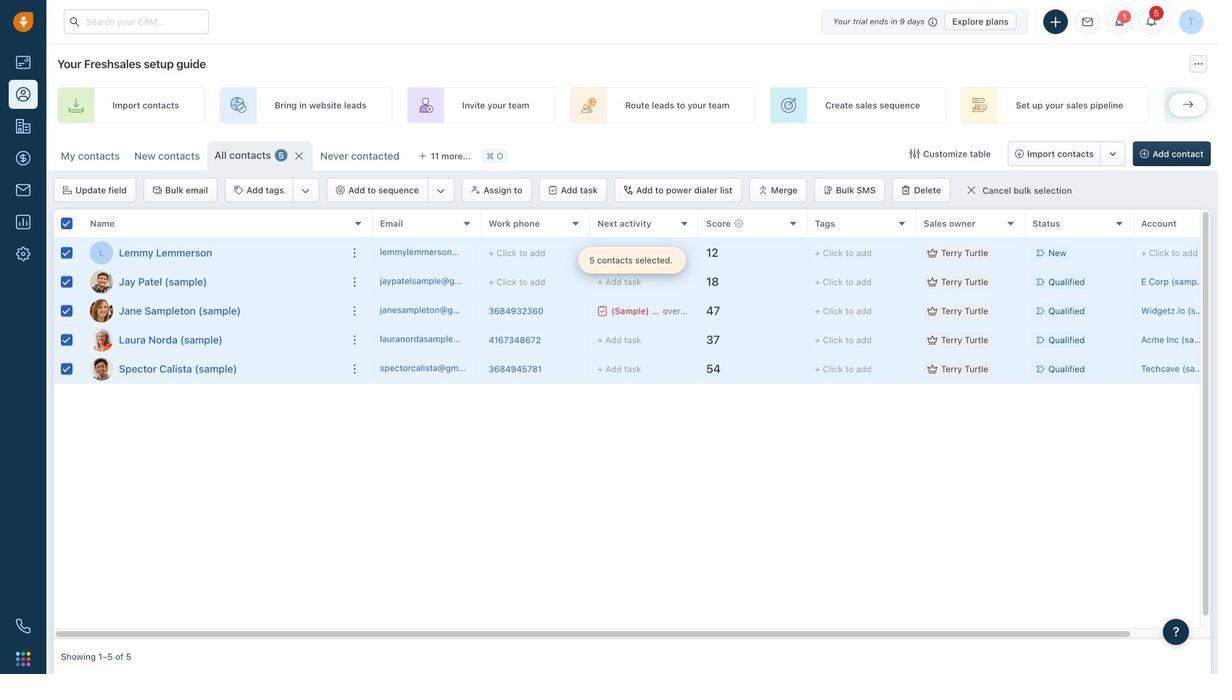 Task type: vqa. For each thing, say whether or not it's contained in the screenshot.
"ROW GROUP"
yes



Task type: describe. For each thing, give the bounding box(es) containing it.
2 horizontal spatial group
[[1008, 141, 1127, 166]]

j image
[[90, 299, 113, 323]]

1 row group from the left
[[54, 239, 373, 384]]

send email image
[[1083, 17, 1093, 27]]

l image
[[90, 328, 113, 352]]

2 row group from the left
[[373, 239, 1219, 384]]

freshworks switcher image
[[16, 652, 30, 666]]



Task type: locate. For each thing, give the bounding box(es) containing it.
1 horizontal spatial group
[[327, 178, 455, 202]]

column header
[[83, 210, 373, 239]]

angle down image
[[437, 184, 445, 198]]

press space to deselect this row. row
[[54, 239, 373, 268], [373, 239, 1219, 268], [54, 268, 373, 297], [373, 268, 1219, 297], [54, 297, 373, 326], [373, 297, 1219, 326], [54, 326, 373, 355], [373, 326, 1219, 355], [54, 355, 373, 384], [373, 355, 1219, 384]]

row group
[[54, 239, 373, 384], [373, 239, 1219, 384]]

angle down image
[[302, 184, 310, 198]]

Search your CRM... text field
[[64, 9, 209, 34]]

0 horizontal spatial group
[[225, 178, 320, 202]]

s image
[[90, 357, 113, 381]]

row
[[54, 210, 373, 239]]

group
[[1008, 141, 1127, 166], [225, 178, 320, 202], [327, 178, 455, 202]]

phone image
[[16, 619, 30, 633]]

container_wx8msf4aqz5i3rn1 image
[[967, 185, 977, 195], [928, 248, 938, 258], [598, 306, 608, 316], [928, 306, 938, 316]]

j image
[[90, 270, 113, 294]]

container_wx8msf4aqz5i3rn1 image
[[910, 149, 920, 159], [928, 277, 938, 287], [928, 335, 938, 345], [928, 364, 938, 374]]

grid
[[54, 210, 1219, 639]]

phone element
[[9, 612, 38, 641]]



